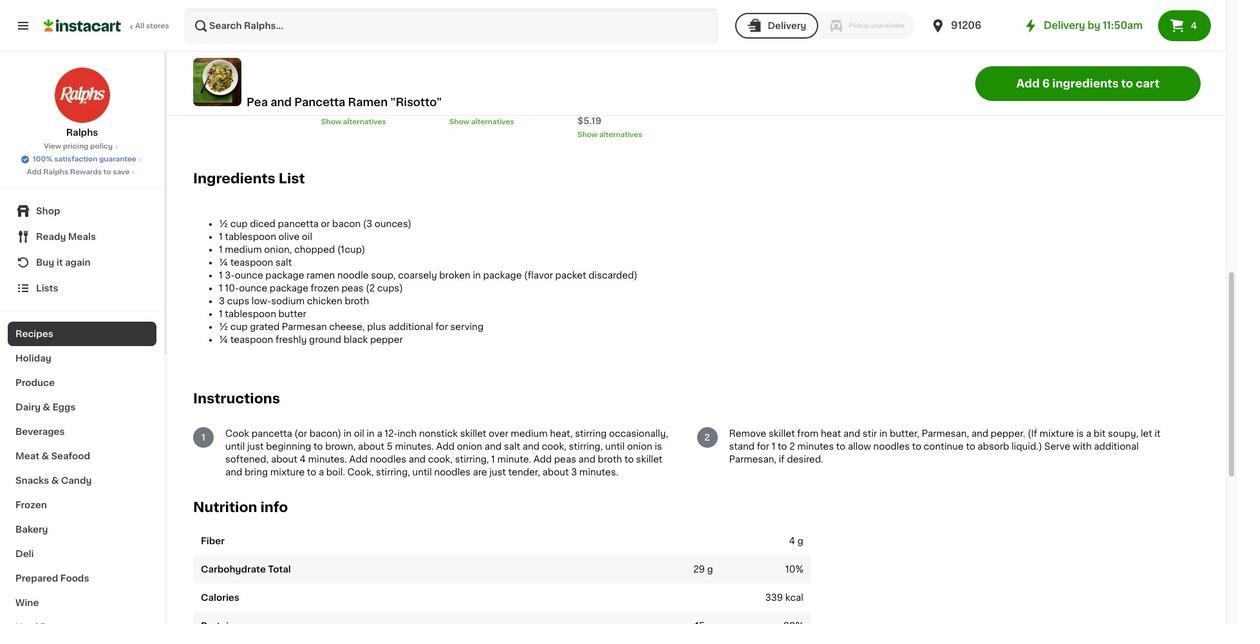 Task type: locate. For each thing, give the bounding box(es) containing it.
parmesan, up continue
[[922, 429, 969, 438]]

0 vertical spatial teaspoon
[[230, 258, 273, 267]]

0 horizontal spatial additional
[[389, 323, 433, 332]]

and down inch
[[409, 455, 426, 464]]

3 increment quantity image from the left
[[668, 37, 683, 53]]

ready meals button
[[8, 224, 156, 250]]

chopped
[[294, 245, 335, 254]]

1 vertical spatial for
[[757, 442, 770, 451]]

again
[[65, 258, 91, 267]]

until down inch
[[412, 468, 432, 477]]

0 vertical spatial is
[[1077, 429, 1084, 438]]

oil up oil
[[278, 65, 289, 74]]

0 horizontal spatial is
[[655, 442, 662, 451]]

2 horizontal spatial stirring,
[[569, 442, 603, 451]]

until
[[225, 442, 245, 451], [605, 442, 625, 451], [412, 468, 432, 477]]

1 vertical spatial 4
[[300, 455, 306, 464]]

low-
[[252, 297, 271, 306]]

produce
[[15, 379, 55, 388]]

cook, down nonstick
[[428, 455, 453, 464]]

0 horizontal spatial olive
[[254, 65, 276, 74]]

mixture up the "serve"
[[1040, 429, 1074, 438]]

morton
[[321, 78, 354, 87]]

0 vertical spatial cup
[[230, 219, 248, 229]]

medium for over
[[511, 429, 548, 438]]

ingredients
[[1053, 78, 1119, 89]]

1 horizontal spatial parmesan,
[[922, 429, 969, 438]]

wine
[[15, 599, 39, 608]]

about right tender,
[[543, 468, 569, 477]]

rewards
[[70, 169, 102, 176]]

just up the softened,
[[247, 442, 264, 451]]

medium inside ½ cup diced pancetta or bacon (3 ounces) 1 tablespoon olive oil 1 medium onion, chopped (1cup) ¼ teaspoon salt 1 3-ounce package ramen noodle soup, coarsely broken in package (flavor packet discarded) 1 10-ounce package frozen peas (2 cups) 3 cups low-sodium chicken broth 1 tablespoon butter ½ cup grated parmesan cheese, plus additional for serving ¼ teaspoon freshly ground black pepper
[[225, 245, 262, 254]]

1 horizontal spatial olive
[[279, 232, 300, 241]]

1 horizontal spatial medium
[[511, 429, 548, 438]]

salt up minute.
[[504, 442, 520, 451]]

2 horizontal spatial increment quantity image
[[668, 37, 683, 53]]

it inside buy it again 'link'
[[57, 258, 63, 267]]

show inside $5.19 show alternatives
[[578, 131, 598, 138]]

minutes. down stirring
[[579, 468, 618, 477]]

1 vertical spatial salt
[[504, 442, 520, 451]]

2 vertical spatial minutes.
[[579, 468, 618, 477]]

Search field
[[185, 9, 718, 43]]

cup left the diced
[[230, 219, 248, 229]]

until down cook
[[225, 442, 245, 451]]

broth inside cook pancetta (or bacon) in oil in a 12-inch nonstick skillet over medium heat, stirring occasionally, until just beginning to brown, about 5 minutes. add onion and salt and cook, stirring, until onion is softened, about 4 minutes. add noodles and cook, stirring, 1 minute. add peas and broth to skillet and bring mixture to a boil. cook, stirring, until noodles are just tender, about 3 minutes.
[[598, 455, 622, 464]]

1 horizontal spatial 4
[[789, 537, 795, 546]]

¼ down cups at the left
[[219, 335, 228, 344]]

1 horizontal spatial about
[[358, 442, 385, 451]]

3 inside ½ cup diced pancetta or bacon (3 ounces) 1 tablespoon olive oil 1 medium onion, chopped (1cup) ¼ teaspoon salt 1 3-ounce package ramen noodle soup, coarsely broken in package (flavor packet discarded) 1 10-ounce package frozen peas (2 cups) 3 cups low-sodium chicken broth 1 tablespoon butter ½ cup grated parmesan cheese, plus additional for serving ¼ teaspoon freshly ground black pepper
[[219, 297, 225, 306]]

a left bit
[[1086, 429, 1092, 438]]

skillet up the if
[[769, 429, 795, 438]]

about left 5
[[358, 442, 385, 451]]

until down the occasionally,
[[605, 442, 625, 451]]

$12.29
[[193, 91, 223, 100]]

2 horizontal spatial skillet
[[769, 429, 795, 438]]

buy
[[36, 258, 54, 267]]

to down bacon) at the bottom left
[[314, 442, 323, 451]]

0 vertical spatial tablespoon
[[199, 65, 252, 74]]

view
[[44, 143, 61, 150]]

1 horizontal spatial onion
[[627, 442, 653, 451]]

ounce up low-
[[239, 284, 267, 293]]

1 horizontal spatial until
[[412, 468, 432, 477]]

nonstick
[[419, 429, 458, 438]]

2 vertical spatial oil
[[354, 429, 364, 438]]

for left serving
[[436, 323, 448, 332]]

1 product group from the left
[[193, 0, 304, 115]]

is down the occasionally,
[[655, 442, 662, 451]]

broth down stirring
[[598, 455, 622, 464]]

g up % on the bottom right of page
[[798, 537, 804, 546]]

1 horizontal spatial for
[[757, 442, 770, 451]]

allow
[[848, 442, 871, 451]]

oil
[[277, 78, 290, 87]]

ralphs logo image
[[54, 67, 110, 124]]

to up the if
[[778, 442, 787, 451]]

1 vertical spatial additional
[[1094, 442, 1139, 451]]

1 horizontal spatial delivery
[[1044, 21, 1086, 30]]

candy
[[61, 477, 92, 486]]

to left absorb
[[966, 442, 976, 451]]

0 vertical spatial ¼
[[219, 258, 228, 267]]

1 increment quantity image from the left
[[283, 37, 299, 53]]

peas inside ½ cup diced pancetta or bacon (3 ounces) 1 tablespoon olive oil 1 medium onion, chopped (1cup) ¼ teaspoon salt 1 3-ounce package ramen noodle soup, coarsely broken in package (flavor packet discarded) 1 10-ounce package frozen peas (2 cups) 3 cups low-sodium chicken broth 1 tablespoon butter ½ cup grated parmesan cheese, plus additional for serving ¼ teaspoon freshly ground black pepper
[[342, 284, 364, 293]]

0 vertical spatial pancetta
[[278, 219, 319, 229]]

& left eggs
[[43, 403, 50, 412]]

medium up 3-
[[225, 245, 262, 254]]

parmesan, down stand
[[729, 455, 777, 464]]

1 vertical spatial pancetta
[[252, 429, 292, 438]]

add down 100%
[[27, 169, 42, 176]]

add left 6
[[1017, 78, 1040, 89]]

in inside ½ cup diced pancetta or bacon (3 ounces) 1 tablespoon olive oil 1 medium onion, chopped (1cup) ¼ teaspoon salt 1 3-ounce package ramen noodle soup, coarsely broken in package (flavor packet discarded) 1 10-ounce package frozen peas (2 cups) 3 cups low-sodium chicken broth 1 tablespoon butter ½ cup grated parmesan cheese, plus additional for serving ¼ teaspoon freshly ground black pepper
[[473, 271, 481, 280]]

it right buy at the left top
[[57, 258, 63, 267]]

3 left cups at the left
[[219, 297, 225, 306]]

0 vertical spatial noodles
[[874, 442, 910, 451]]

delivery inside button
[[768, 21, 807, 30]]

add
[[1017, 78, 1040, 89], [27, 169, 42, 176], [436, 442, 455, 451], [349, 455, 368, 464], [534, 455, 552, 464]]

buy it again link
[[8, 250, 156, 276]]

noodles left are
[[434, 468, 471, 477]]

in left the 12-
[[367, 429, 375, 438]]

oil inside cook pancetta (or bacon) in oil in a 12-inch nonstick skillet over medium heat, stirring occasionally, until just beginning to brown, about 5 minutes. add onion and salt and cook, stirring, until onion is softened, about 4 minutes. add noodles and cook, stirring, 1 minute. add peas and broth to skillet and bring mixture to a boil. cook, stirring, until noodles are just tender, about 3 minutes.
[[354, 429, 364, 438]]

info
[[260, 501, 288, 515]]

1 vertical spatial medium
[[511, 429, 548, 438]]

iodized
[[357, 78, 390, 87]]

to left cart
[[1122, 78, 1134, 89]]

None search field
[[184, 8, 719, 44]]

1 horizontal spatial noodles
[[434, 468, 471, 477]]

salt down onion,
[[276, 258, 292, 267]]

1 vertical spatial ½
[[219, 323, 228, 332]]

deli
[[15, 550, 34, 559]]

pea and pancetta ramen "risotto"
[[247, 97, 442, 107]]

a left the 12-
[[377, 429, 382, 438]]

and down over
[[485, 442, 502, 451]]

meat & seafood
[[15, 452, 90, 461]]

4 button
[[1159, 10, 1211, 41]]

0 horizontal spatial medium
[[225, 245, 262, 254]]

increment quantity image
[[283, 37, 299, 53], [540, 37, 555, 53], [668, 37, 683, 53]]

olive up onion,
[[279, 232, 300, 241]]

2 vertical spatial 4
[[789, 537, 795, 546]]

just right are
[[490, 468, 506, 477]]

tablespoon down the diced
[[225, 232, 276, 241]]

ralphs up view pricing policy link
[[66, 128, 98, 137]]

stirring, down stirring
[[569, 442, 603, 451]]

cook,
[[347, 468, 374, 477]]

0 horizontal spatial about
[[271, 455, 297, 464]]

1 horizontal spatial salt
[[504, 442, 520, 451]]

olive up olive
[[254, 65, 276, 74]]

teaspoon up 3-
[[230, 258, 273, 267]]

0 vertical spatial additional
[[389, 323, 433, 332]]

stirring, down 5
[[376, 468, 410, 477]]

3 down heat,
[[571, 468, 577, 477]]

skillet inside the remove skillet from heat and stir in butter, parmesan, and pepper. (if mixture is a bit soupy, let it stand for 1 to 2 minutes to allow noodles to continue to absorb liquid.) serve with additional parmesan, if desired.
[[769, 429, 795, 438]]

service type group
[[736, 13, 915, 39]]

ralphs down 100%
[[43, 169, 68, 176]]

0 vertical spatial 3
[[219, 297, 225, 306]]

from
[[797, 429, 819, 438]]

let
[[1141, 429, 1153, 438]]

packet
[[555, 271, 586, 280]]

339 kcal
[[766, 594, 804, 603]]

is up with
[[1077, 429, 1084, 438]]

pancetta left or
[[278, 219, 319, 229]]

additional up the pepper
[[389, 323, 433, 332]]

add ralphs rewards to save link
[[27, 167, 137, 178]]

pancetta up beginning
[[252, 429, 292, 438]]

1 vertical spatial stirring,
[[455, 455, 489, 464]]

cheese,
[[329, 323, 365, 332]]

noodles down butter, on the right bottom of page
[[874, 442, 910, 451]]

tablespoon inside 1 tablespoon olive oil filippo berio olive oil $12.29 show alternatives
[[199, 65, 252, 74]]

onion down the occasionally,
[[627, 442, 653, 451]]

(if
[[1028, 429, 1038, 438]]

1 vertical spatial ralphs
[[43, 169, 68, 176]]

1 vertical spatial it
[[1155, 429, 1161, 438]]

cook,
[[542, 442, 567, 451], [428, 455, 453, 464]]

1 horizontal spatial is
[[1077, 429, 1084, 438]]

in right broken
[[473, 271, 481, 280]]

0 vertical spatial salt
[[276, 258, 292, 267]]

1 vertical spatial 3
[[571, 468, 577, 477]]

is inside the remove skillet from heat and stir in butter, parmesan, and pepper. (if mixture is a bit soupy, let it stand for 1 to 2 minutes to allow noodles to continue to absorb liquid.) serve with additional parmesan, if desired.
[[1077, 429, 1084, 438]]

cook
[[225, 429, 249, 438]]

1 vertical spatial ounce
[[239, 284, 267, 293]]

2 increment quantity image from the left
[[540, 37, 555, 53]]

2 vertical spatial noodles
[[434, 468, 471, 477]]

1 vertical spatial &
[[41, 452, 49, 461]]

100% satisfaction guarantee
[[33, 156, 136, 163]]

additional inside the remove skillet from heat and stir in butter, parmesan, and pepper. (if mixture is a bit soupy, let it stand for 1 to 2 minutes to allow noodles to continue to absorb liquid.) serve with additional parmesan, if desired.
[[1094, 442, 1139, 451]]

1 horizontal spatial mixture
[[1040, 429, 1074, 438]]

2 horizontal spatial oil
[[354, 429, 364, 438]]

1 vertical spatial ¼
[[219, 335, 228, 344]]

lists link
[[8, 276, 156, 301]]

peas down heat,
[[554, 455, 576, 464]]

peas inside cook pancetta (or bacon) in oil in a 12-inch nonstick skillet over medium heat, stirring occasionally, until just beginning to brown, about 5 minutes. add onion and salt and cook, stirring, until onion is softened, about 4 minutes. add noodles and cook, stirring, 1 minute. add peas and broth to skillet and bring mixture to a boil. cook, stirring, until noodles are just tender, about 3 minutes.
[[554, 455, 576, 464]]

pepper
[[370, 335, 403, 344]]

0 vertical spatial ralphs
[[66, 128, 98, 137]]

just
[[247, 442, 264, 451], [490, 468, 506, 477]]

pea
[[247, 97, 268, 107]]

½ left the diced
[[219, 219, 228, 229]]

ounces)
[[375, 219, 412, 229]]

or
[[321, 219, 330, 229]]

0 horizontal spatial for
[[436, 323, 448, 332]]

0 horizontal spatial 3
[[219, 297, 225, 306]]

in inside the remove skillet from heat and stir in butter, parmesan, and pepper. (if mixture is a bit soupy, let it stand for 1 to 2 minutes to allow noodles to continue to absorb liquid.) serve with additional parmesan, if desired.
[[880, 429, 888, 438]]

1 vertical spatial oil
[[302, 232, 312, 241]]

teaspoon down grated
[[230, 335, 273, 344]]

snacks
[[15, 477, 49, 486]]

in up brown,
[[344, 429, 352, 438]]

prepared foods
[[15, 574, 89, 583]]

satisfaction
[[54, 156, 97, 163]]

0 horizontal spatial g
[[707, 565, 713, 574]]

1 vertical spatial is
[[655, 442, 662, 451]]

½
[[219, 219, 228, 229], [219, 323, 228, 332]]

delivery inside 'link'
[[1044, 21, 1086, 30]]

4 inside cook pancetta (or bacon) in oil in a 12-inch nonstick skillet over medium heat, stirring occasionally, until just beginning to brown, about 5 minutes. add onion and salt and cook, stirring, until onion is softened, about 4 minutes. add noodles and cook, stirring, 1 minute. add peas and broth to skillet and bring mixture to a boil. cook, stirring, until noodles are just tender, about 3 minutes.
[[300, 455, 306, 464]]

medium inside cook pancetta (or bacon) in oil in a 12-inch nonstick skillet over medium heat, stirring occasionally, until just beginning to brown, about 5 minutes. add onion and salt and cook, stirring, until onion is softened, about 4 minutes. add noodles and cook, stirring, 1 minute. add peas and broth to skillet and bring mixture to a boil. cook, stirring, until noodles are just tender, about 3 minutes.
[[511, 429, 548, 438]]

for inside ½ cup diced pancetta or bacon (3 ounces) 1 tablespoon olive oil 1 medium onion, chopped (1cup) ¼ teaspoon salt 1 3-ounce package ramen noodle soup, coarsely broken in package (flavor packet discarded) 1 10-ounce package frozen peas (2 cups) 3 cups low-sodium chicken broth 1 tablespoon butter ½ cup grated parmesan cheese, plus additional for serving ¼ teaspoon freshly ground black pepper
[[436, 323, 448, 332]]

carbohydrate
[[201, 565, 266, 574]]

0 horizontal spatial salt
[[276, 258, 292, 267]]

to left boil.
[[307, 468, 316, 477]]

0 horizontal spatial cook,
[[428, 455, 453, 464]]

softened,
[[225, 455, 269, 464]]

1 horizontal spatial 3
[[571, 468, 577, 477]]

oil up brown,
[[354, 429, 364, 438]]

mixture inside cook pancetta (or bacon) in oil in a 12-inch nonstick skillet over medium heat, stirring occasionally, until just beginning to brown, about 5 minutes. add onion and salt and cook, stirring, until onion is softened, about 4 minutes. add noodles and cook, stirring, 1 minute. add peas and broth to skillet and bring mixture to a boil. cook, stirring, until noodles are just tender, about 3 minutes.
[[270, 468, 305, 477]]

heat,
[[550, 429, 573, 438]]

delivery for delivery
[[768, 21, 807, 30]]

2 inside the remove skillet from heat and stir in butter, parmesan, and pepper. (if mixture is a bit soupy, let it stand for 1 to 2 minutes to allow noodles to continue to absorb liquid.) serve with additional parmesan, if desired.
[[790, 442, 795, 451]]

prepared foods link
[[8, 567, 156, 591]]

0 vertical spatial stirring,
[[569, 442, 603, 451]]

noodles down 5
[[370, 455, 406, 464]]

¼
[[219, 258, 228, 267], [219, 335, 228, 344]]

foods
[[60, 574, 89, 583]]

olive inside ½ cup diced pancetta or bacon (3 ounces) 1 tablespoon olive oil 1 medium onion, chopped (1cup) ¼ teaspoon salt 1 3-ounce package ramen noodle soup, coarsely broken in package (flavor packet discarded) 1 10-ounce package frozen peas (2 cups) 3 cups low-sodium chicken broth 1 tablespoon butter ½ cup grated parmesan cheese, plus additional for serving ¼ teaspoon freshly ground black pepper
[[279, 232, 300, 241]]

ralphs inside add ralphs rewards to save link
[[43, 169, 68, 176]]

3 inside cook pancetta (or bacon) in oil in a 12-inch nonstick skillet over medium heat, stirring occasionally, until just beginning to brown, about 5 minutes. add onion and salt and cook, stirring, until onion is softened, about 4 minutes. add noodles and cook, stirring, 1 minute. add peas and broth to skillet and bring mixture to a boil. cook, stirring, until noodles are just tender, about 3 minutes.
[[571, 468, 577, 477]]

cook, down heat,
[[542, 442, 567, 451]]

is inside cook pancetta (or bacon) in oil in a 12-inch nonstick skillet over medium heat, stirring occasionally, until just beginning to brown, about 5 minutes. add onion and salt and cook, stirring, until onion is softened, about 4 minutes. add noodles and cook, stirring, 1 minute. add peas and broth to skillet and bring mixture to a boil. cook, stirring, until noodles are just tender, about 3 minutes.
[[655, 442, 662, 451]]

additional down soupy,
[[1094, 442, 1139, 451]]

0 horizontal spatial skillet
[[460, 429, 487, 438]]

1 horizontal spatial broth
[[598, 455, 622, 464]]

pancetta inside ½ cup diced pancetta or bacon (3 ounces) 1 tablespoon olive oil 1 medium onion, chopped (1cup) ¼ teaspoon salt 1 3-ounce package ramen noodle soup, coarsely broken in package (flavor packet discarded) 1 10-ounce package frozen peas (2 cups) 3 cups low-sodium chicken broth 1 tablespoon butter ½ cup grated parmesan cheese, plus additional for serving ¼ teaspoon freshly ground black pepper
[[278, 219, 319, 229]]

oil up 'chopped'
[[302, 232, 312, 241]]

snacks & candy link
[[8, 469, 156, 493]]

skillet down the occasionally,
[[636, 455, 663, 464]]

it right let at the right of the page
[[1155, 429, 1161, 438]]

1 inside cook pancetta (or bacon) in oil in a 12-inch nonstick skillet over medium heat, stirring occasionally, until just beginning to brown, about 5 minutes. add onion and salt and cook, stirring, until onion is softened, about 4 minutes. add noodles and cook, stirring, 1 minute. add peas and broth to skillet and bring mixture to a boil. cook, stirring, until noodles are just tender, about 3 minutes.
[[491, 455, 495, 464]]

freshly
[[276, 335, 307, 344]]

fiber
[[201, 537, 225, 546]]

1 horizontal spatial minutes.
[[395, 442, 434, 451]]

to inside button
[[1122, 78, 1134, 89]]

for down remove
[[757, 442, 770, 451]]

decrement quantity image
[[198, 37, 214, 53], [326, 37, 342, 53], [455, 37, 470, 53], [583, 37, 598, 53]]

1 vertical spatial peas
[[554, 455, 576, 464]]

2 vertical spatial about
[[543, 468, 569, 477]]

oil inside ½ cup diced pancetta or bacon (3 ounces) 1 tablespoon olive oil 1 medium onion, chopped (1cup) ¼ teaspoon salt 1 3-ounce package ramen noodle soup, coarsely broken in package (flavor packet discarded) 1 10-ounce package frozen peas (2 cups) 3 cups low-sodium chicken broth 1 tablespoon butter ½ cup grated parmesan cheese, plus additional for serving ¼ teaspoon freshly ground black pepper
[[302, 232, 312, 241]]

add 6 ingredients to cart button
[[976, 66, 1201, 101]]

1
[[247, 40, 250, 49], [375, 40, 379, 49], [503, 40, 507, 49], [631, 40, 635, 49], [193, 65, 197, 74], [219, 232, 223, 241], [219, 245, 223, 254], [219, 271, 223, 280], [219, 284, 223, 293], [219, 310, 223, 319], [202, 433, 205, 442], [772, 442, 776, 451], [491, 455, 495, 464]]

minutes. up boil.
[[308, 455, 347, 464]]

2 cup from the top
[[230, 323, 248, 332]]

1 vertical spatial g
[[707, 565, 713, 574]]

4 g
[[789, 537, 804, 546]]

show
[[193, 106, 213, 113], [321, 118, 341, 125], [450, 118, 470, 125], [578, 131, 598, 138]]

1 horizontal spatial additional
[[1094, 442, 1139, 451]]

a inside the remove skillet from heat and stir in butter, parmesan, and pepper. (if mixture is a bit soupy, let it stand for 1 to 2 minutes to allow noodles to continue to absorb liquid.) serve with additional parmesan, if desired.
[[1086, 429, 1092, 438]]

black
[[344, 335, 368, 344]]

0 vertical spatial ½
[[219, 219, 228, 229]]

noodles inside the remove skillet from heat and stir in butter, parmesan, and pepper. (if mixture is a bit soupy, let it stand for 1 to 2 minutes to allow noodles to continue to absorb liquid.) serve with additional parmesan, if desired.
[[874, 442, 910, 451]]

2 up desired.
[[790, 442, 795, 451]]

decrement quantity image for filippo berio olive oil
[[198, 37, 214, 53]]

additional inside ½ cup diced pancetta or bacon (3 ounces) 1 tablespoon olive oil 1 medium onion, chopped (1cup) ¼ teaspoon salt 1 3-ounce package ramen noodle soup, coarsely broken in package (flavor packet discarded) 1 10-ounce package frozen peas (2 cups) 3 cups low-sodium chicken broth 1 tablespoon butter ½ cup grated parmesan cheese, plus additional for serving ¼ teaspoon freshly ground black pepper
[[389, 323, 433, 332]]

g for 4 g
[[798, 537, 804, 546]]

discarded)
[[589, 271, 638, 280]]

ounce
[[321, 91, 352, 100]]

1 vertical spatial cup
[[230, 323, 248, 332]]

produce link
[[8, 371, 156, 395]]

show alternatives
[[450, 118, 514, 125]]

add inside add ralphs rewards to save link
[[27, 169, 42, 176]]

3 decrement quantity image from the left
[[455, 37, 470, 53]]

mixture down beginning
[[270, 468, 305, 477]]

broth down (2
[[345, 297, 369, 306]]

peas
[[342, 284, 364, 293], [554, 455, 576, 464]]

in right stir
[[880, 429, 888, 438]]

¼ up 3-
[[219, 258, 228, 267]]

0 vertical spatial it
[[57, 258, 63, 267]]

bacon
[[332, 219, 361, 229]]

and up minute.
[[523, 442, 540, 451]]

tablespoon up the berio on the left
[[199, 65, 252, 74]]

0 horizontal spatial it
[[57, 258, 63, 267]]

26
[[414, 78, 426, 87]]

and up 'allow'
[[844, 429, 861, 438]]

stirring
[[575, 429, 607, 438]]

tablespoon down low-
[[225, 310, 276, 319]]

11:50am
[[1103, 21, 1143, 30]]

minutes. down inch
[[395, 442, 434, 451]]

0 vertical spatial peas
[[342, 284, 364, 293]]

cups)
[[377, 284, 403, 293]]

medium up minute.
[[511, 429, 548, 438]]

1 horizontal spatial increment quantity image
[[540, 37, 555, 53]]

0 vertical spatial 4
[[1191, 21, 1198, 30]]

onion up are
[[457, 442, 482, 451]]

product group
[[193, 0, 304, 115], [321, 0, 432, 127], [450, 0, 560, 127], [578, 0, 688, 140]]

stirring, up are
[[455, 455, 489, 464]]

½ down cups at the left
[[219, 323, 228, 332]]

bit
[[1094, 429, 1106, 438]]

2 vertical spatial tablespoon
[[225, 310, 276, 319]]

show inside 1 tablespoon olive oil filippo berio olive oil $12.29 show alternatives
[[193, 106, 213, 113]]

0 vertical spatial broth
[[345, 297, 369, 306]]

over
[[489, 429, 509, 438]]

0 horizontal spatial just
[[247, 442, 264, 451]]

3
[[219, 297, 225, 306], [571, 468, 577, 477]]

& for meat
[[41, 452, 49, 461]]

& right 'meat'
[[41, 452, 49, 461]]

0 horizontal spatial onion
[[457, 442, 482, 451]]

4 for 4
[[1191, 21, 1198, 30]]

2 horizontal spatial about
[[543, 468, 569, 477]]

ounce up '10-'
[[235, 271, 263, 280]]

4 decrement quantity image from the left
[[583, 37, 598, 53]]

oil inside 1 tablespoon olive oil filippo berio olive oil $12.29 show alternatives
[[278, 65, 289, 74]]

cup left grated
[[230, 323, 248, 332]]

ramen
[[307, 271, 335, 280]]

a
[[377, 429, 382, 438], [1086, 429, 1092, 438], [319, 468, 324, 477]]

decrement quantity image for $5.19
[[583, 37, 598, 53]]

3 product group from the left
[[450, 0, 560, 127]]

olive inside 1 tablespoon olive oil filippo berio olive oil $12.29 show alternatives
[[254, 65, 276, 74]]

91206
[[951, 21, 982, 30]]

0 horizontal spatial peas
[[342, 284, 364, 293]]

1 decrement quantity image from the left
[[198, 37, 214, 53]]

2 onion from the left
[[627, 442, 653, 451]]

4 inside button
[[1191, 21, 1198, 30]]

& left candy
[[51, 477, 59, 486]]

1 vertical spatial cook,
[[428, 455, 453, 464]]

about down beginning
[[271, 455, 297, 464]]

package
[[266, 271, 304, 280], [483, 271, 522, 280], [270, 284, 308, 293]]

increment quantity image for $5.19
[[668, 37, 683, 53]]

show inside morton iodized salt, 26 ounce $2.39 show alternatives
[[321, 118, 341, 125]]

to down heat
[[836, 442, 846, 451]]

g right 29
[[707, 565, 713, 574]]

alternatives inside 1 tablespoon olive oil filippo berio olive oil $12.29 show alternatives
[[215, 106, 258, 113]]

1 horizontal spatial peas
[[554, 455, 576, 464]]

soup,
[[371, 271, 396, 280]]

ready meals
[[36, 232, 96, 241]]

decrement quantity image for $2.39
[[326, 37, 342, 53]]

about
[[358, 442, 385, 451], [271, 455, 297, 464], [543, 468, 569, 477]]

3-
[[225, 271, 235, 280]]

2 horizontal spatial minutes.
[[579, 468, 618, 477]]

1 vertical spatial teaspoon
[[230, 335, 273, 344]]

0 vertical spatial olive
[[254, 65, 276, 74]]

91206 button
[[931, 8, 1008, 44]]

1 horizontal spatial 2
[[790, 442, 795, 451]]

and
[[271, 97, 292, 107], [844, 429, 861, 438], [972, 429, 989, 438], [485, 442, 502, 451], [523, 442, 540, 451], [409, 455, 426, 464], [579, 455, 596, 464], [225, 468, 242, 477]]

2 vertical spatial &
[[51, 477, 59, 486]]

1 ½ from the top
[[219, 219, 228, 229]]

list
[[279, 172, 305, 185]]

0 horizontal spatial oil
[[278, 65, 289, 74]]

soupy,
[[1108, 429, 1139, 438]]

to
[[1122, 78, 1134, 89], [103, 169, 111, 176], [314, 442, 323, 451], [778, 442, 787, 451], [836, 442, 846, 451], [912, 442, 922, 451], [966, 442, 976, 451], [625, 455, 634, 464], [307, 468, 316, 477]]

dairy & eggs
[[15, 403, 76, 412]]

2 decrement quantity image from the left
[[326, 37, 342, 53]]



Task type: vqa. For each thing, say whether or not it's contained in the screenshot.
(est.) related to 4
no



Task type: describe. For each thing, give the bounding box(es) containing it.
beverages link
[[8, 420, 156, 444]]

delivery for delivery by 11:50am
[[1044, 21, 1086, 30]]

boil.
[[326, 468, 345, 477]]

frozen
[[311, 284, 339, 293]]

(flavor
[[524, 271, 553, 280]]

0 horizontal spatial minutes.
[[308, 455, 347, 464]]

wine link
[[8, 591, 156, 616]]

brown,
[[325, 442, 356, 451]]

29
[[694, 565, 705, 574]]

meat & seafood link
[[8, 444, 156, 469]]

calories
[[201, 594, 239, 603]]

339
[[766, 594, 783, 603]]

deli link
[[8, 542, 156, 567]]

alternatives inside $5.19 show alternatives
[[599, 131, 643, 138]]

chicken
[[307, 297, 342, 306]]

view pricing policy link
[[44, 142, 120, 152]]

cart
[[1136, 78, 1160, 89]]

1 cup from the top
[[230, 219, 248, 229]]

and down oil
[[271, 97, 292, 107]]

ready
[[36, 232, 66, 241]]

cups
[[227, 297, 249, 306]]

seafood
[[51, 452, 90, 461]]

pancetta inside cook pancetta (or bacon) in oil in a 12-inch nonstick skillet over medium heat, stirring occasionally, until just beginning to brown, about 5 minutes. add onion and salt and cook, stirring, until onion is softened, about 4 minutes. add noodles and cook, stirring, 1 minute. add peas and broth to skillet and bring mixture to a boil. cook, stirring, until noodles are just tender, about 3 minutes.
[[252, 429, 292, 438]]

stir
[[863, 429, 877, 438]]

2 product group from the left
[[321, 0, 432, 127]]

$2.39
[[321, 104, 348, 113]]

coarsely
[[398, 271, 437, 280]]

"risotto"
[[390, 97, 442, 107]]

(1cup)
[[337, 245, 365, 254]]

2 teaspoon from the top
[[230, 335, 273, 344]]

mixture inside the remove skillet from heat and stir in butter, parmesan, and pepper. (if mixture is a bit soupy, let it stand for 1 to 2 minutes to allow noodles to continue to absorb liquid.) serve with additional parmesan, if desired.
[[1040, 429, 1074, 438]]

alternatives inside morton iodized salt, 26 ounce $2.39 show alternatives
[[343, 118, 386, 125]]

ready meals link
[[8, 224, 156, 250]]

and up absorb
[[972, 429, 989, 438]]

& for dairy
[[43, 403, 50, 412]]

ingredients
[[193, 172, 276, 185]]

tender,
[[508, 468, 540, 477]]

0 vertical spatial about
[[358, 442, 385, 451]]

serving
[[450, 323, 484, 332]]

1 horizontal spatial skillet
[[636, 455, 663, 464]]

(3
[[363, 219, 372, 229]]

medium for 1
[[225, 245, 262, 254]]

to down the occasionally,
[[625, 455, 634, 464]]

2 ½ from the top
[[219, 323, 228, 332]]

1 vertical spatial tablespoon
[[225, 232, 276, 241]]

ralphs inside ralphs link
[[66, 128, 98, 137]]

0 vertical spatial minutes.
[[395, 442, 434, 451]]

remove
[[729, 429, 767, 438]]

1 ¼ from the top
[[219, 258, 228, 267]]

1 tablespoon olive oil filippo berio olive oil $12.29 show alternatives
[[193, 65, 290, 113]]

liquid.)
[[1012, 442, 1042, 451]]

nutrition info
[[193, 501, 288, 515]]

nutrition
[[193, 501, 257, 515]]

broth inside ½ cup diced pancetta or bacon (3 ounces) 1 tablespoon olive oil 1 medium onion, chopped (1cup) ¼ teaspoon salt 1 3-ounce package ramen noodle soup, coarsely broken in package (flavor packet discarded) 1 10-ounce package frozen peas (2 cups) 3 cups low-sodium chicken broth 1 tablespoon butter ½ cup grated parmesan cheese, plus additional for serving ¼ teaspoon freshly ground black pepper
[[345, 297, 369, 306]]

add ralphs rewards to save
[[27, 169, 130, 176]]

& for snacks
[[51, 477, 59, 486]]

butter
[[279, 310, 306, 319]]

10 %
[[786, 565, 804, 574]]

½ cup diced pancetta or bacon (3 ounces) 1 tablespoon olive oil 1 medium onion, chopped (1cup) ¼ teaspoon salt 1 3-ounce package ramen noodle soup, coarsely broken in package (flavor packet discarded) 1 10-ounce package frozen peas (2 cups) 3 cups low-sodium chicken broth 1 tablespoon butter ½ cup grated parmesan cheese, plus additional for serving ¼ teaspoon freshly ground black pepper
[[219, 219, 638, 344]]

add up tender,
[[534, 455, 552, 464]]

remove skillet from heat and stir in butter, parmesan, and pepper. (if mixture is a bit soupy, let it stand for 1 to 2 minutes to allow noodles to continue to absorb liquid.) serve with additional parmesan, if desired.
[[729, 429, 1161, 464]]

and down the softened,
[[225, 468, 242, 477]]

salt,
[[392, 78, 412, 87]]

add down nonstick
[[436, 442, 455, 451]]

6
[[1043, 78, 1050, 89]]

bakery
[[15, 525, 48, 535]]

2 ¼ from the top
[[219, 335, 228, 344]]

5
[[387, 442, 393, 451]]

0 horizontal spatial parmesan,
[[729, 455, 777, 464]]

holiday link
[[8, 346, 156, 371]]

ralphs link
[[54, 67, 110, 139]]

broken
[[439, 271, 471, 280]]

100% satisfaction guarantee button
[[20, 152, 144, 165]]

ramen
[[348, 97, 388, 107]]

10
[[786, 565, 796, 574]]

0 vertical spatial parmesan,
[[922, 429, 969, 438]]

occasionally,
[[609, 429, 668, 438]]

shop link
[[8, 198, 156, 224]]

salt inside ½ cup diced pancetta or bacon (3 ounces) 1 tablespoon olive oil 1 medium onion, chopped (1cup) ¼ teaspoon salt 1 3-ounce package ramen noodle soup, coarsely broken in package (flavor packet discarded) 1 10-ounce package frozen peas (2 cups) 3 cups low-sodium chicken broth 1 tablespoon butter ½ cup grated parmesan cheese, plus additional for serving ¼ teaspoon freshly ground black pepper
[[276, 258, 292, 267]]

kcal
[[786, 594, 804, 603]]

0 horizontal spatial noodles
[[370, 455, 406, 464]]

onion,
[[264, 245, 292, 254]]

it inside the remove skillet from heat and stir in butter, parmesan, and pepper. (if mixture is a bit soupy, let it stand for 1 to 2 minutes to allow noodles to continue to absorb liquid.) serve with additional parmesan, if desired.
[[1155, 429, 1161, 438]]

snacks & candy
[[15, 477, 92, 486]]

all stores
[[135, 23, 169, 30]]

2 vertical spatial stirring,
[[376, 468, 410, 477]]

1 inside the remove skillet from heat and stir in butter, parmesan, and pepper. (if mixture is a bit soupy, let it stand for 1 to 2 minutes to allow noodles to continue to absorb liquid.) serve with additional parmesan, if desired.
[[772, 442, 776, 451]]

with
[[1073, 442, 1092, 451]]

add inside add 6 ingredients to cart button
[[1017, 78, 1040, 89]]

1 inside 1 tablespoon olive oil filippo berio olive oil $12.29 show alternatives
[[193, 65, 197, 74]]

1 vertical spatial about
[[271, 455, 297, 464]]

add 6 ingredients to cart
[[1017, 78, 1160, 89]]

and down stirring
[[579, 455, 596, 464]]

recipes link
[[8, 322, 156, 346]]

to left save
[[103, 169, 111, 176]]

parmesan
[[282, 323, 327, 332]]

bacon)
[[310, 429, 341, 438]]

grated
[[250, 323, 280, 332]]

g for 29 g
[[707, 565, 713, 574]]

0 vertical spatial just
[[247, 442, 264, 451]]

1 onion from the left
[[457, 442, 482, 451]]

2 horizontal spatial until
[[605, 442, 625, 451]]

1 teaspoon from the top
[[230, 258, 273, 267]]

for inside the remove skillet from heat and stir in butter, parmesan, and pepper. (if mixture is a bit soupy, let it stand for 1 to 2 minutes to allow noodles to continue to absorb liquid.) serve with additional parmesan, if desired.
[[757, 442, 770, 451]]

beverages
[[15, 428, 65, 437]]

salt inside cook pancetta (or bacon) in oil in a 12-inch nonstick skillet over medium heat, stirring occasionally, until just beginning to brown, about 5 minutes. add onion and salt and cook, stirring, until onion is softened, about 4 minutes. add noodles and cook, stirring, 1 minute. add peas and broth to skillet and bring mixture to a boil. cook, stirring, until noodles are just tender, about 3 minutes.
[[504, 442, 520, 451]]

guarantee
[[99, 156, 136, 163]]

4 product group from the left
[[578, 0, 688, 140]]

increment quantity image
[[411, 37, 427, 53]]

0 vertical spatial cook,
[[542, 442, 567, 451]]

ground
[[309, 335, 341, 344]]

0 horizontal spatial until
[[225, 442, 245, 451]]

1 vertical spatial just
[[490, 468, 506, 477]]

delivery by 11:50am link
[[1024, 18, 1143, 33]]

meals
[[68, 232, 96, 241]]

1 horizontal spatial a
[[377, 429, 382, 438]]

shop
[[36, 207, 60, 216]]

serve
[[1045, 442, 1071, 451]]

0 vertical spatial ounce
[[235, 271, 263, 280]]

add up cook,
[[349, 455, 368, 464]]

instacart logo image
[[44, 18, 121, 33]]

view pricing policy
[[44, 143, 113, 150]]

morton iodized salt, 26 ounce $2.39 show alternatives
[[321, 78, 426, 125]]

0 horizontal spatial 2
[[705, 433, 710, 442]]

0 horizontal spatial a
[[319, 468, 324, 477]]

absorb
[[978, 442, 1010, 451]]

increment quantity image for filippo berio olive oil
[[283, 37, 299, 53]]

4 for 4 g
[[789, 537, 795, 546]]

stores
[[146, 23, 169, 30]]

to down butter, on the right bottom of page
[[912, 442, 922, 451]]

1 horizontal spatial stirring,
[[455, 455, 489, 464]]

if
[[779, 455, 785, 464]]

recipes
[[15, 330, 53, 339]]

meat
[[15, 452, 39, 461]]

(or
[[295, 429, 307, 438]]



